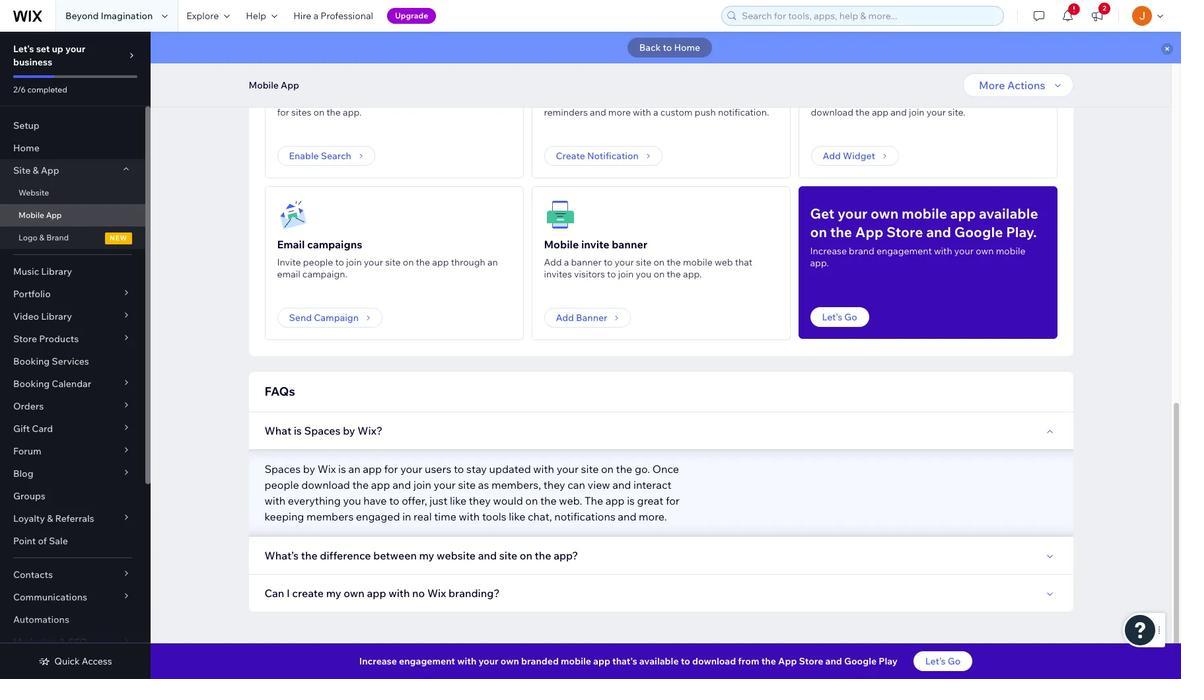 Task type: describe. For each thing, give the bounding box(es) containing it.
with inside let members instantly know about your deals, reminders and more with a custom push notification.
[[633, 106, 651, 118]]

1 vertical spatial widget
[[838, 94, 868, 106]]

mobile app button
[[242, 75, 306, 95]]

interact
[[634, 478, 672, 491]]

through
[[451, 256, 485, 268]]

library for music library
[[41, 266, 72, 277]]

booking calendar button
[[0, 373, 145, 395]]

portfolio
[[13, 288, 51, 300]]

have
[[364, 494, 387, 507]]

add inside mobile invite banner add a banner to your site on the mobile web that invites visitors to join you on the app.
[[544, 256, 562, 268]]

allow
[[277, 94, 301, 106]]

people for search
[[303, 94, 333, 106]]

as
[[478, 478, 489, 491]]

visitors inside the download the mobile app widget add a widget to your website that lets visitors download the app and join your site.
[[975, 94, 1006, 106]]

access
[[82, 655, 112, 667]]

groups link
[[0, 485, 145, 507]]

to inside the download the mobile app widget add a widget to your website that lets visitors download the app and join your site.
[[870, 94, 879, 106]]

services
[[52, 355, 89, 367]]

can i create my own app with no wix branding?
[[265, 587, 500, 600]]

2 horizontal spatial is
[[627, 494, 635, 507]]

with inside get your own mobile app available on the app store and google play. increase brand engagement with your own mobile app.
[[934, 245, 952, 257]]

app?
[[554, 549, 578, 562]]

your inside let members instantly know about your deals, reminders and more with a custom push notification.
[[695, 94, 714, 106]]

difference
[[320, 549, 371, 562]]

keeping
[[265, 510, 304, 523]]

join inside email campaigns invite people to join your site on the app through an email campaign.
[[346, 256, 362, 268]]

mobile invite banner add a banner to your site on the mobile web that invites visitors to join you on the app.
[[544, 238, 753, 280]]

download
[[811, 76, 862, 89]]

engagement inside get your own mobile app available on the app store and google play. increase brand engagement with your own mobile app.
[[877, 245, 932, 257]]

1 horizontal spatial let's
[[925, 655, 946, 667]]

i
[[287, 587, 290, 600]]

beyond imagination
[[65, 10, 153, 22]]

create notification
[[556, 150, 639, 162]]

search
[[321, 150, 351, 162]]

site.
[[948, 106, 966, 118]]

the
[[585, 494, 603, 507]]

spaces inside spaces by wix is an app for your users to stay updated with your site on the go. once people download the app and join your site as members, they can view and interact with everything you have to offer, just like they would on the web. the app is great for keeping members engaged in real time with tools like chat, notifications and more.
[[265, 462, 301, 476]]

0 vertical spatial let's
[[822, 311, 842, 323]]

logo
[[18, 233, 38, 242]]

1 horizontal spatial like
[[509, 510, 525, 523]]

completed
[[27, 85, 67, 94]]

download inside spaces by wix is an app for your users to stay updated with your site on the go. once people download the app and join your site as members, they can view and interact with everything you have to offer, just like they would on the web. the app is great for keeping members engaged in real time with tools like chat, notifications and more.
[[301, 478, 350, 491]]

users
[[425, 462, 451, 476]]

what is spaces by wix?
[[265, 424, 383, 437]]

app inside button
[[281, 79, 299, 91]]

email campaigns invite people to join your site on the app through an email campaign.
[[277, 238, 498, 280]]

everything
[[288, 494, 341, 507]]

about
[[667, 94, 693, 106]]

video
[[13, 310, 39, 322]]

add banner
[[556, 312, 607, 324]]

app inside popup button
[[41, 164, 59, 176]]

booking for booking calendar
[[13, 378, 50, 390]]

brand
[[46, 233, 69, 242]]

mobile inside mobile invite banner add a banner to your site on the mobile web that invites visitors to join you on the app.
[[544, 238, 579, 251]]

set
[[36, 43, 50, 55]]

1 horizontal spatial let's go
[[925, 655, 961, 667]]

you inside spaces by wix is an app for your users to stay updated with your site on the go. once people download the app and join your site as members, they can view and interact with everything you have to offer, just like they would on the web. the app is great for keeping members engaged in real time with tools like chat, notifications and more.
[[343, 494, 361, 507]]

forum
[[13, 445, 41, 457]]

and inside get your own mobile app available on the app store and google play. increase brand engagement with your own mobile app.
[[926, 223, 951, 240]]

the inside get your own mobile app available on the app store and google play. increase brand engagement with your own mobile app.
[[830, 223, 852, 240]]

get
[[810, 205, 834, 222]]

chat,
[[528, 510, 552, 523]]

app inside 'link'
[[46, 210, 62, 220]]

updated
[[489, 462, 531, 476]]

setup
[[13, 120, 39, 131]]

1 horizontal spatial my
[[419, 549, 434, 562]]

campaigns
[[307, 238, 362, 251]]

& for logo
[[39, 233, 45, 242]]

no
[[412, 587, 425, 600]]

back
[[639, 42, 661, 54]]

video library
[[13, 310, 72, 322]]

marketing & seo button
[[0, 631, 145, 653]]

the inside site search allow people to find and join your site when searching for sites on the app.
[[327, 106, 341, 118]]

that's
[[612, 655, 637, 667]]

search
[[300, 76, 333, 89]]

people inside spaces by wix is an app for your users to stay updated with your site on the go. once people download the app and join your site as members, they can view and interact with everything you have to offer, just like they would on the web. the app is great for keeping members engaged in real time with tools like chat, notifications and more.
[[265, 478, 299, 491]]

brand
[[849, 245, 875, 257]]

join inside site search allow people to find and join your site when searching for sites on the app.
[[383, 94, 399, 106]]

0 vertical spatial let's go button
[[810, 307, 869, 327]]

site for search
[[277, 76, 297, 89]]

from
[[738, 655, 759, 667]]

1 horizontal spatial let's go button
[[914, 651, 973, 671]]

wix?
[[358, 424, 383, 437]]

0 horizontal spatial my
[[326, 587, 341, 600]]

instantly
[[603, 94, 640, 106]]

create
[[292, 587, 324, 600]]

hire a professional link
[[285, 0, 381, 32]]

upgrade button
[[387, 8, 436, 24]]

your inside mobile invite banner add a banner to your site on the mobile web that invites visitors to join you on the app.
[[615, 256, 634, 268]]

hire
[[293, 10, 311, 22]]

spaces by wix is an app for your users to stay updated with your site on the go. once people download the app and join your site as members, they can view and interact with everything you have to offer, just like they would on the web. the app is great for keeping members engaged in real time with tools like chat, notifications and more.
[[265, 462, 680, 523]]

orders
[[13, 400, 44, 412]]

card
[[32, 423, 53, 435]]

& for marketing
[[60, 636, 66, 648]]

add left banner
[[556, 312, 574, 324]]

play.
[[1006, 223, 1037, 240]]

1 horizontal spatial wix
[[427, 587, 446, 600]]

marketing & seo
[[13, 636, 87, 648]]

music
[[13, 266, 39, 277]]

web
[[715, 256, 733, 268]]

your inside site search allow people to find and join your site when searching for sites on the app.
[[401, 94, 420, 106]]

email
[[277, 268, 300, 280]]

members inside let members instantly know about your deals, reminders and more with a custom push notification.
[[560, 94, 601, 106]]

2 horizontal spatial for
[[666, 494, 680, 507]]

get your own mobile app available on the app store and google play. increase brand engagement with your own mobile app.
[[810, 205, 1038, 269]]

booking for booking services
[[13, 355, 50, 367]]

mobile inside the download the mobile app widget add a widget to your website that lets visitors download the app and join your site.
[[883, 76, 918, 89]]

1 horizontal spatial download
[[692, 655, 736, 667]]

store inside dropdown button
[[13, 333, 37, 345]]

loyalty & referrals button
[[0, 507, 145, 530]]

gift
[[13, 423, 30, 435]]

music library link
[[0, 260, 145, 283]]

0 horizontal spatial they
[[469, 494, 491, 507]]

0 vertical spatial spaces
[[304, 424, 341, 437]]

add banner button
[[544, 308, 631, 328]]

store products button
[[0, 328, 145, 350]]

setup link
[[0, 114, 145, 137]]

you inside mobile invite banner add a banner to your site on the mobile web that invites visitors to join you on the app.
[[636, 268, 652, 280]]

a inside let members instantly know about your deals, reminders and more with a custom push notification.
[[653, 106, 658, 118]]

tools
[[482, 510, 506, 523]]

download the mobile app widget heading
[[811, 75, 980, 91]]

1 horizontal spatial widget
[[944, 76, 980, 89]]

& for loyalty
[[47, 513, 53, 525]]

booking services link
[[0, 350, 145, 373]]

contacts
[[13, 569, 53, 581]]

and inside the download the mobile app widget add a widget to your website that lets visitors download the app and join your site.
[[891, 106, 907, 118]]

site inside email campaigns invite people to join your site on the app through an email campaign.
[[385, 256, 401, 268]]

& for site
[[33, 164, 39, 176]]

engaged
[[356, 510, 400, 523]]

sale
[[49, 535, 68, 547]]

join inside mobile invite banner add a banner to your site on the mobile web that invites visitors to join you on the app.
[[618, 268, 634, 280]]

app inside the download the mobile app widget add a widget to your website that lets visitors download the app and join your site.
[[921, 76, 942, 89]]

sites
[[291, 106, 311, 118]]

mobile app link
[[0, 204, 145, 227]]

quick access
[[54, 655, 112, 667]]

play
[[879, 655, 898, 667]]

join inside the download the mobile app widget add a widget to your website that lets visitors download the app and join your site.
[[909, 106, 925, 118]]

explore
[[187, 10, 219, 22]]

branding?
[[449, 587, 500, 600]]

reminders
[[544, 106, 588, 118]]

site inside site search allow people to find and join your site when searching for sites on the app.
[[422, 94, 438, 106]]

website inside the download the mobile app widget add a widget to your website that lets visitors download the app and join your site.
[[902, 94, 936, 106]]

video library button
[[0, 305, 145, 328]]

0 vertical spatial they
[[543, 478, 565, 491]]



Task type: vqa. For each thing, say whether or not it's contained in the screenshot.
Groups Link
yes



Task type: locate. For each thing, give the bounding box(es) containing it.
mobile app for the mobile app button
[[249, 79, 299, 91]]

library inside dropdown button
[[41, 310, 72, 322]]

widget
[[843, 150, 875, 162]]

1 library from the top
[[41, 266, 72, 277]]

by up everything
[[303, 462, 315, 476]]

library up products
[[41, 310, 72, 322]]

that right the web
[[735, 256, 753, 268]]

library for video library
[[41, 310, 72, 322]]

join right find
[[383, 94, 399, 106]]

app. inside get your own mobile app available on the app store and google play. increase brand engagement with your own mobile app.
[[810, 257, 829, 269]]

they down as
[[469, 494, 491, 507]]

create
[[556, 150, 585, 162]]

0 horizontal spatial an
[[348, 462, 360, 476]]

an right through
[[488, 256, 498, 268]]

to inside site search allow people to find and join your site when searching for sites on the app.
[[335, 94, 344, 106]]

1 vertical spatial increase
[[359, 655, 397, 667]]

library inside "link"
[[41, 266, 72, 277]]

they left can
[[543, 478, 565, 491]]

people inside email campaigns invite people to join your site on the app through an email campaign.
[[303, 256, 333, 268]]

app.
[[343, 106, 362, 118], [810, 257, 829, 269], [683, 268, 702, 280]]

1 vertical spatial members
[[307, 510, 354, 523]]

store inside get your own mobile app available on the app store and google play. increase brand engagement with your own mobile app.
[[887, 223, 923, 240]]

1 vertical spatial visitors
[[574, 268, 605, 280]]

download the mobile app widget add a widget to your website that lets visitors download the app and join your site.
[[811, 76, 1006, 118]]

you down mobile invite banner heading
[[636, 268, 652, 280]]

0 horizontal spatial like
[[450, 494, 467, 507]]

add inside the download the mobile app widget add a widget to your website that lets visitors download the app and join your site.
[[811, 94, 829, 106]]

people up keeping
[[265, 478, 299, 491]]

to inside button
[[663, 42, 672, 54]]

let's go button
[[810, 307, 869, 327], [914, 651, 973, 671]]

0 vertical spatial members
[[560, 94, 601, 106]]

site inside popup button
[[13, 164, 31, 176]]

available up the play.
[[979, 205, 1038, 222]]

between
[[373, 549, 417, 562]]

available inside get your own mobile app available on the app store and google play. increase brand engagement with your own mobile app.
[[979, 205, 1038, 222]]

people down email campaigns "heading"
[[303, 256, 333, 268]]

searching
[[465, 94, 507, 106]]

wix right 'no'
[[427, 587, 446, 600]]

2 vertical spatial people
[[265, 478, 299, 491]]

imagination
[[101, 10, 153, 22]]

members right the let
[[560, 94, 601, 106]]

0 horizontal spatial home
[[13, 142, 39, 154]]

1 vertical spatial library
[[41, 310, 72, 322]]

0 horizontal spatial visitors
[[574, 268, 605, 280]]

site inside mobile invite banner add a banner to your site on the mobile web that invites visitors to join you on the app.
[[636, 256, 652, 268]]

like down would
[[509, 510, 525, 523]]

visitors down invite
[[574, 268, 605, 280]]

app. left brand
[[810, 257, 829, 269]]

for left the sites
[[277, 106, 289, 118]]

more
[[979, 79, 1005, 92]]

mobile app inside button
[[249, 79, 299, 91]]

my right create
[[326, 587, 341, 600]]

send campaign button
[[277, 308, 382, 328]]

1 vertical spatial website
[[437, 549, 476, 562]]

wix up everything
[[318, 462, 336, 476]]

site up the allow
[[277, 76, 297, 89]]

0 horizontal spatial that
[[735, 256, 753, 268]]

app. inside mobile invite banner add a banner to your site on the mobile web that invites visitors to join you on the app.
[[683, 268, 702, 280]]

your inside email campaigns invite people to join your site on the app through an email campaign.
[[364, 256, 383, 268]]

and inside let members instantly know about your deals, reminders and more with a custom push notification.
[[590, 106, 606, 118]]

visitors inside mobile invite banner add a banner to your site on the mobile web that invites visitors to join you on the app.
[[574, 268, 605, 280]]

more
[[608, 106, 631, 118]]

back to home
[[639, 42, 700, 54]]

site inside site search allow people to find and join your site when searching for sites on the app.
[[277, 76, 297, 89]]

& inside dropdown button
[[60, 636, 66, 648]]

sidebar element
[[0, 32, 151, 679]]

time
[[434, 510, 456, 523]]

home right the back
[[674, 42, 700, 54]]

1 vertical spatial they
[[469, 494, 491, 507]]

enable search
[[289, 150, 351, 162]]

1 vertical spatial let's go button
[[914, 651, 973, 671]]

download
[[811, 106, 854, 118], [301, 478, 350, 491], [692, 655, 736, 667]]

0 horizontal spatial engagement
[[399, 655, 455, 667]]

0 vertical spatial you
[[636, 268, 652, 280]]

let's
[[822, 311, 842, 323], [925, 655, 946, 667]]

a inside mobile invite banner add a banner to your site on the mobile web that invites visitors to join you on the app.
[[564, 256, 569, 268]]

1 vertical spatial for
[[384, 462, 398, 476]]

widget up lets on the right of the page
[[944, 76, 980, 89]]

1 horizontal spatial app.
[[683, 268, 702, 280]]

that inside mobile invite banner add a banner to your site on the mobile web that invites visitors to join you on the app.
[[735, 256, 753, 268]]

of
[[38, 535, 47, 547]]

mobile inside mobile invite banner add a banner to your site on the mobile web that invites visitors to join you on the app.
[[683, 256, 713, 268]]

0 vertical spatial by
[[343, 424, 355, 437]]

for right great
[[666, 494, 680, 507]]

communications button
[[0, 586, 145, 608]]

referrals
[[55, 513, 94, 525]]

1 vertical spatial banner
[[571, 256, 602, 268]]

1 vertical spatial engagement
[[399, 655, 455, 667]]

1 vertical spatial mobile app
[[18, 210, 62, 220]]

on inside email campaigns invite people to join your site on the app through an email campaign.
[[403, 256, 414, 268]]

0 vertical spatial my
[[419, 549, 434, 562]]

mobile app for mobile app 'link'
[[18, 210, 62, 220]]

2 library from the top
[[41, 310, 72, 322]]

deals,
[[716, 94, 741, 106]]

0 vertical spatial download
[[811, 106, 854, 118]]

booking up orders
[[13, 378, 50, 390]]

1 vertical spatial is
[[338, 462, 346, 476]]

2/6
[[13, 85, 26, 94]]

add
[[811, 94, 829, 106], [823, 150, 841, 162], [544, 256, 562, 268], [556, 312, 574, 324]]

spaces right the 'what'
[[304, 424, 341, 437]]

0 vertical spatial home
[[674, 42, 700, 54]]

1 horizontal spatial is
[[338, 462, 346, 476]]

back to home alert
[[151, 32, 1181, 63]]

download left from at the bottom right of the page
[[692, 655, 736, 667]]

add down download
[[811, 94, 829, 106]]

what's
[[265, 549, 299, 562]]

0 vertical spatial available
[[979, 205, 1038, 222]]

the inside email campaigns invite people to join your site on the app through an email campaign.
[[416, 256, 430, 268]]

is right the 'what'
[[294, 424, 302, 437]]

1 horizontal spatial they
[[543, 478, 565, 491]]

home down setup
[[13, 142, 39, 154]]

0 horizontal spatial available
[[639, 655, 679, 667]]

booking inside popup button
[[13, 378, 50, 390]]

app inside the download the mobile app widget add a widget to your website that lets visitors download the app and join your site.
[[872, 106, 889, 118]]

1 horizontal spatial spaces
[[304, 424, 341, 437]]

booking down store products
[[13, 355, 50, 367]]

mobile down website
[[18, 210, 44, 220]]

a inside the download the mobile app widget add a widget to your website that lets visitors download the app and join your site.
[[831, 94, 836, 106]]

app inside get your own mobile app available on the app store and google play. increase brand engagement with your own mobile app.
[[855, 223, 883, 240]]

an inside spaces by wix is an app for your users to stay updated with your site on the go. once people download the app and join your site as members, they can view and interact with everything you have to offer, just like they would on the web. the app is great for keeping members engaged in real time with tools like chat, notifications and more.
[[348, 462, 360, 476]]

2 horizontal spatial app.
[[810, 257, 829, 269]]

2 vertical spatial download
[[692, 655, 736, 667]]

increase inside get your own mobile app available on the app store and google play. increase brand engagement with your own mobile app.
[[810, 245, 847, 257]]

1 horizontal spatial by
[[343, 424, 355, 437]]

website down time
[[437, 549, 476, 562]]

0 horizontal spatial app.
[[343, 106, 362, 118]]

calendar
[[52, 378, 91, 390]]

what's the difference between my website and site on the app?
[[265, 549, 578, 562]]

& inside popup button
[[33, 164, 39, 176]]

and inside site search allow people to find and join your site when searching for sites on the app.
[[365, 94, 381, 106]]

0 horizontal spatial spaces
[[265, 462, 301, 476]]

a down mobile invite banner heading
[[564, 256, 569, 268]]

forum button
[[0, 440, 145, 462]]

0 horizontal spatial store
[[13, 333, 37, 345]]

know
[[642, 94, 665, 106]]

1 horizontal spatial website
[[902, 94, 936, 106]]

app. inside site search allow people to find and join your site when searching for sites on the app.
[[343, 106, 362, 118]]

2
[[1103, 4, 1106, 13]]

0 horizontal spatial website
[[437, 549, 476, 562]]

1 horizontal spatial site
[[277, 76, 297, 89]]

download inside the download the mobile app widget add a widget to your website that lets visitors download the app and join your site.
[[811, 106, 854, 118]]

professional
[[320, 10, 373, 22]]

mobile up the allow
[[249, 79, 279, 91]]

0 horizontal spatial increase
[[359, 655, 397, 667]]

communications
[[13, 591, 87, 603]]

0 vertical spatial go
[[844, 311, 857, 323]]

email campaigns heading
[[277, 236, 362, 252]]

0 horizontal spatial let's go
[[822, 311, 857, 323]]

download down download
[[811, 106, 854, 118]]

add down mobile invite banner heading
[[544, 256, 562, 268]]

0 horizontal spatial by
[[303, 462, 315, 476]]

store products
[[13, 333, 79, 345]]

campaign
[[314, 312, 359, 324]]

1 horizontal spatial banner
[[612, 238, 648, 251]]

1 vertical spatial my
[[326, 587, 341, 600]]

0 vertical spatial wix
[[318, 462, 336, 476]]

2 booking from the top
[[13, 378, 50, 390]]

on inside get your own mobile app available on the app store and google play. increase brand engagement with your own mobile app.
[[810, 223, 827, 240]]

1 horizontal spatial mobile app
[[249, 79, 299, 91]]

email
[[277, 238, 305, 251]]

mobile invite banner heading
[[544, 236, 648, 252]]

1 vertical spatial store
[[13, 333, 37, 345]]

is left great
[[627, 494, 635, 507]]

like right just
[[450, 494, 467, 507]]

1 horizontal spatial available
[[979, 205, 1038, 222]]

just
[[430, 494, 448, 507]]

an inside email campaigns invite people to join your site on the app through an email campaign.
[[488, 256, 498, 268]]

0 vertical spatial banner
[[612, 238, 648, 251]]

1 vertical spatial let's
[[925, 655, 946, 667]]

0 vertical spatial library
[[41, 266, 72, 277]]

1 booking from the top
[[13, 355, 50, 367]]

0 horizontal spatial you
[[343, 494, 361, 507]]

site for &
[[13, 164, 31, 176]]

members inside spaces by wix is an app for your users to stay updated with your site on the go. once people download the app and join your site as members, they can view and interact with everything you have to offer, just like they would on the web. the app is great for keeping members engaged in real time with tools like chat, notifications and more.
[[307, 510, 354, 523]]

0 horizontal spatial is
[[294, 424, 302, 437]]

banner down invite
[[571, 256, 602, 268]]

in
[[402, 510, 411, 523]]

music library
[[13, 266, 72, 277]]

up
[[52, 43, 63, 55]]

library up portfolio dropdown button
[[41, 266, 72, 277]]

the
[[864, 76, 881, 89], [327, 106, 341, 118], [856, 106, 870, 118], [830, 223, 852, 240], [416, 256, 430, 268], [667, 256, 681, 268], [667, 268, 681, 280], [616, 462, 632, 476], [352, 478, 369, 491], [540, 494, 557, 507], [301, 549, 318, 562], [535, 549, 551, 562], [761, 655, 776, 667]]

loyalty & referrals
[[13, 513, 94, 525]]

mobile up invites
[[544, 238, 579, 251]]

an down wix?
[[348, 462, 360, 476]]

mobile app up the allow
[[249, 79, 299, 91]]

1 vertical spatial go
[[948, 655, 961, 667]]

site up website
[[13, 164, 31, 176]]

website link
[[0, 182, 145, 204]]

1 vertical spatial like
[[509, 510, 525, 523]]

google inside get your own mobile app available on the app store and google play. increase brand engagement with your own mobile app.
[[954, 223, 1003, 240]]

Search for tools, apps, help & more... field
[[738, 7, 1000, 25]]

join inside spaces by wix is an app for your users to stay updated with your site on the go. once people download the app and join your site as members, they can view and interact with everything you have to offer, just like they would on the web. the app is great for keeping members engaged in real time with tools like chat, notifications and more.
[[413, 478, 431, 491]]

0 vertical spatial let's go
[[822, 311, 857, 323]]

available right that's at the right of page
[[639, 655, 679, 667]]

gift card
[[13, 423, 53, 435]]

2 button
[[1083, 0, 1112, 32]]

lets
[[957, 94, 973, 106]]

let
[[544, 94, 558, 106]]

visitors down more
[[975, 94, 1006, 106]]

your inside the let's set up your business
[[65, 43, 85, 55]]

mobile app up the logo & brand
[[18, 210, 62, 220]]

site search heading
[[277, 75, 333, 91]]

0 horizontal spatial site
[[13, 164, 31, 176]]

real
[[414, 510, 432, 523]]

0 vertical spatial booking
[[13, 355, 50, 367]]

a left custom
[[653, 106, 658, 118]]

0 vertical spatial engagement
[[877, 245, 932, 257]]

1 horizontal spatial google
[[954, 223, 1003, 240]]

join up offer, at the bottom left of page
[[413, 478, 431, 491]]

0 horizontal spatial for
[[277, 106, 289, 118]]

app. up 'search'
[[343, 106, 362, 118]]

2 vertical spatial store
[[799, 655, 823, 667]]

0 vertical spatial like
[[450, 494, 467, 507]]

a down download
[[831, 94, 836, 106]]

you left have
[[343, 494, 361, 507]]

by inside spaces by wix is an app for your users to stay updated with your site on the go. once people download the app and join your site as members, they can view and interact with everything you have to offer, just like they would on the web. the app is great for keeping members engaged in real time with tools like chat, notifications and more.
[[303, 462, 315, 476]]

google left the play.
[[954, 223, 1003, 240]]

that left lets on the right of the page
[[938, 94, 955, 106]]

notifications
[[554, 510, 616, 523]]

that inside the download the mobile app widget add a widget to your website that lets visitors download the app and join your site.
[[938, 94, 955, 106]]

0 horizontal spatial mobile app
[[18, 210, 62, 220]]

0 vertical spatial store
[[887, 223, 923, 240]]

people down search
[[303, 94, 333, 106]]

1 vertical spatial spaces
[[265, 462, 301, 476]]

0 horizontal spatial members
[[307, 510, 354, 523]]

widget
[[944, 76, 980, 89], [838, 94, 868, 106]]

what
[[265, 424, 291, 437]]

mobile app inside 'link'
[[18, 210, 62, 220]]

& inside 'dropdown button'
[[47, 513, 53, 525]]

for inside site search allow people to find and join your site when searching for sites on the app.
[[277, 106, 289, 118]]

& left seo
[[60, 636, 66, 648]]

quick
[[54, 655, 80, 667]]

0 vertical spatial google
[[954, 223, 1003, 240]]

a right hire
[[313, 10, 318, 22]]

people for campaigns
[[303, 256, 333, 268]]

app. left the web
[[683, 268, 702, 280]]

1 vertical spatial people
[[303, 256, 333, 268]]

&
[[33, 164, 39, 176], [39, 233, 45, 242], [47, 513, 53, 525], [60, 636, 66, 648]]

for up have
[[384, 462, 398, 476]]

home inside button
[[674, 42, 700, 54]]

is
[[294, 424, 302, 437], [338, 462, 346, 476], [627, 494, 635, 507]]

1 vertical spatial by
[[303, 462, 315, 476]]

mobile inside button
[[249, 79, 279, 91]]

blog button
[[0, 462, 145, 485]]

& up website
[[33, 164, 39, 176]]

0 vertical spatial site
[[277, 76, 297, 89]]

more actions
[[979, 79, 1045, 92]]

visitors
[[975, 94, 1006, 106], [574, 268, 605, 280]]

join down mobile invite banner heading
[[618, 268, 634, 280]]

1 vertical spatial download
[[301, 478, 350, 491]]

banner
[[576, 312, 607, 324]]

0 vertical spatial visitors
[[975, 94, 1006, 106]]

let's set up your business
[[13, 43, 85, 68]]

to inside email campaigns invite people to join your site on the app through an email campaign.
[[335, 256, 344, 268]]

app inside email campaigns invite people to join your site on the app through an email campaign.
[[432, 256, 449, 268]]

app inside get your own mobile app available on the app store and google play. increase brand engagement with your own mobile app.
[[950, 205, 976, 222]]

upgrade
[[395, 11, 428, 20]]

seo
[[68, 636, 87, 648]]

find
[[346, 94, 363, 106]]

& right loyalty on the left
[[47, 513, 53, 525]]

widget down download
[[838, 94, 868, 106]]

on inside site search allow people to find and join your site when searching for sites on the app.
[[313, 106, 324, 118]]

is up everything
[[338, 462, 346, 476]]

mobile inside 'link'
[[18, 210, 44, 220]]

spaces down the 'what'
[[265, 462, 301, 476]]

1 horizontal spatial that
[[938, 94, 955, 106]]

let's
[[13, 43, 34, 55]]

0 horizontal spatial google
[[844, 655, 877, 667]]

2 horizontal spatial download
[[811, 106, 854, 118]]

add left widget
[[823, 150, 841, 162]]

go.
[[635, 462, 650, 476]]

website down download the mobile app widget heading
[[902, 94, 936, 106]]

0 horizontal spatial banner
[[571, 256, 602, 268]]

and
[[365, 94, 381, 106], [590, 106, 606, 118], [891, 106, 907, 118], [926, 223, 951, 240], [393, 478, 411, 491], [613, 478, 631, 491], [618, 510, 637, 523], [478, 549, 497, 562], [825, 655, 842, 667]]

1 horizontal spatial you
[[636, 268, 652, 280]]

groups
[[13, 490, 45, 502]]

enable
[[289, 150, 319, 162]]

join down campaigns
[[346, 256, 362, 268]]

0 vertical spatial mobile app
[[249, 79, 299, 91]]

branded
[[521, 655, 559, 667]]

1 vertical spatial an
[[348, 462, 360, 476]]

wix inside spaces by wix is an app for your users to stay updated with your site on the go. once people download the app and join your site as members, they can view and interact with everything you have to offer, just like they would on the web. the app is great for keeping members engaged in real time with tools like chat, notifications and more.
[[318, 462, 336, 476]]

portfolio button
[[0, 283, 145, 305]]

site
[[277, 76, 297, 89], [13, 164, 31, 176]]

back to home button
[[627, 38, 712, 57]]

my right between
[[419, 549, 434, 562]]

notification.
[[718, 106, 769, 118]]

1 horizontal spatial an
[[488, 256, 498, 268]]

people inside site search allow people to find and join your site when searching for sites on the app.
[[303, 94, 333, 106]]

blog
[[13, 468, 33, 480]]

mobile right download
[[883, 76, 918, 89]]

1 horizontal spatial store
[[799, 655, 823, 667]]

0 horizontal spatial wix
[[318, 462, 336, 476]]

by left wix?
[[343, 424, 355, 437]]

help
[[246, 10, 266, 22]]

invite
[[581, 238, 610, 251]]

can
[[265, 587, 284, 600]]

business
[[13, 56, 52, 68]]

1 vertical spatial available
[[639, 655, 679, 667]]

booking calendar
[[13, 378, 91, 390]]

banner right invite
[[612, 238, 648, 251]]

automations link
[[0, 608, 145, 631]]

an
[[488, 256, 498, 268], [348, 462, 360, 476]]

2 vertical spatial for
[[666, 494, 680, 507]]

0 vertical spatial increase
[[810, 245, 847, 257]]

join down download the mobile app widget heading
[[909, 106, 925, 118]]

2 horizontal spatial store
[[887, 223, 923, 240]]

& right logo
[[39, 233, 45, 242]]

people
[[303, 94, 333, 106], [303, 256, 333, 268], [265, 478, 299, 491]]

google left 'play'
[[844, 655, 877, 667]]

home inside sidebar 'element'
[[13, 142, 39, 154]]

download up everything
[[301, 478, 350, 491]]

1 horizontal spatial home
[[674, 42, 700, 54]]

beyond
[[65, 10, 99, 22]]

1 horizontal spatial visitors
[[975, 94, 1006, 106]]

0 vertical spatial is
[[294, 424, 302, 437]]

members down everything
[[307, 510, 354, 523]]

1 vertical spatial booking
[[13, 378, 50, 390]]

your
[[65, 43, 85, 55], [401, 94, 420, 106], [695, 94, 714, 106], [881, 94, 900, 106], [927, 106, 946, 118], [838, 205, 868, 222], [954, 245, 974, 257], [364, 256, 383, 268], [615, 256, 634, 268], [400, 462, 422, 476], [557, 462, 579, 476], [434, 478, 456, 491], [479, 655, 499, 667]]



